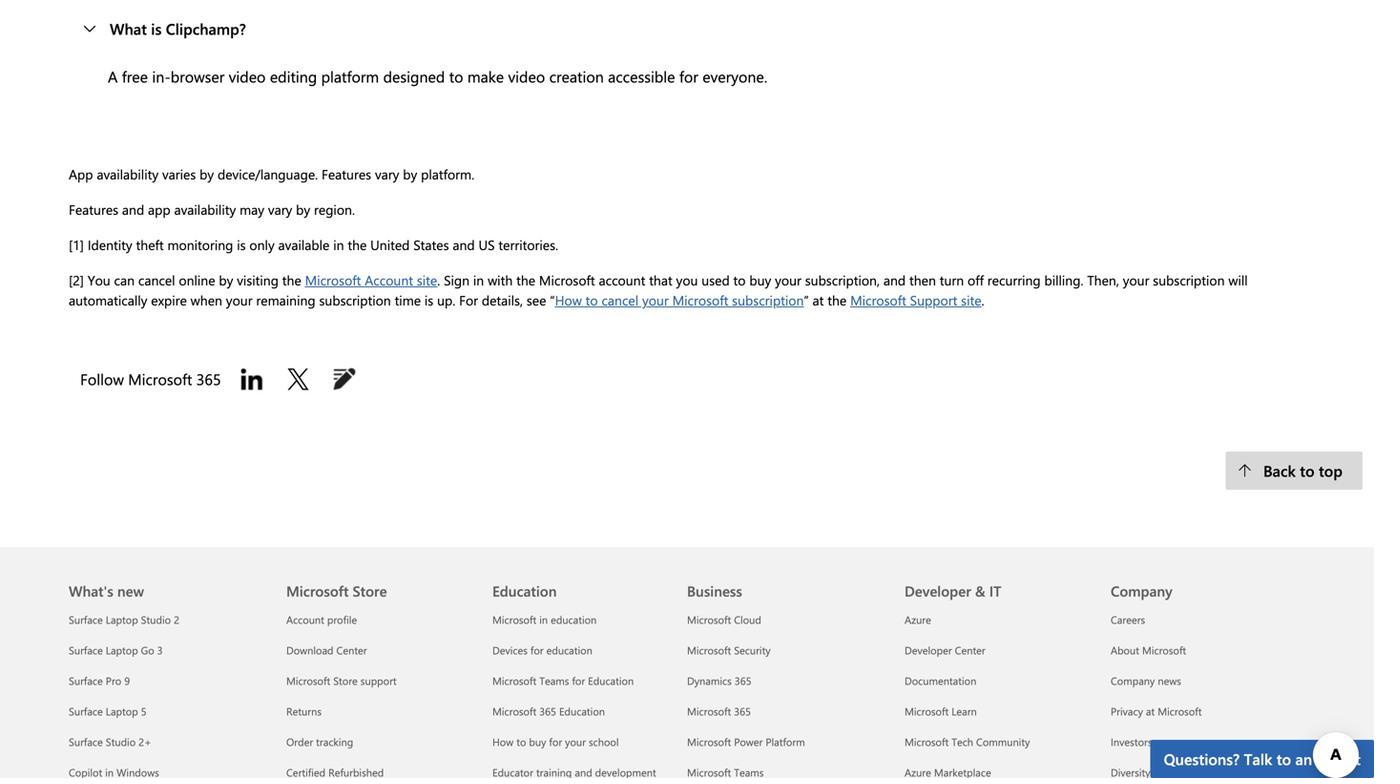Task type: describe. For each thing, give the bounding box(es) containing it.
how to cancel your microsoft subscription link
[[555, 291, 804, 309]]

developer & it
[[905, 582, 1002, 601]]

surface for surface studio 2+
[[69, 735, 103, 749]]

microsoft down documentation link
[[905, 704, 949, 719]]

security
[[734, 643, 771, 658]]

free
[[122, 66, 148, 87]]

to inside dropdown button
[[1277, 749, 1292, 769]]

everyone.
[[703, 66, 768, 87]]

account profile
[[286, 613, 357, 627]]

up.
[[437, 291, 456, 309]]

how to buy for your school link
[[493, 735, 619, 749]]

can
[[114, 271, 135, 289]]

365 left linkedin "image"
[[197, 369, 221, 389]]

make
[[468, 66, 504, 87]]

is inside dropdown button
[[151, 18, 162, 39]]

[2]
[[69, 271, 84, 289]]

microsoft down you
[[673, 291, 729, 309]]

when
[[191, 291, 222, 309]]

microsoft teams for education
[[493, 674, 634, 688]]

what's new
[[69, 582, 144, 601]]

1 video from the left
[[229, 66, 266, 87]]

microsoft down [1] identity theft monitoring is only available in the united states and us territories.
[[305, 271, 361, 289]]

back
[[1264, 460, 1297, 481]]

questions?
[[1165, 749, 1241, 769]]

microsoft cloud
[[687, 613, 762, 627]]

to left make
[[449, 66, 464, 87]]

follow microsoft 365
[[80, 369, 225, 389]]

what is clipchamp? button
[[69, 0, 1306, 65]]

microsoft right follow
[[128, 369, 192, 389]]

surface pro 9
[[69, 674, 130, 688]]

is inside the . sign in with the microsoft account that you used to buy your subscription, and then turn off recurring billing. then, your subscription will automatically expire when your remaining subscription time is up. for details, see "
[[425, 291, 434, 309]]

app
[[148, 201, 171, 218]]

microsoft tech community link
[[905, 735, 1031, 749]]

for right teams
[[572, 674, 585, 688]]

expert
[[1317, 749, 1362, 769]]

9
[[124, 674, 130, 688]]

account inside footer resource links element
[[286, 613, 325, 627]]

microsoft 365 link
[[687, 704, 751, 719]]

how for how to buy for your school
[[493, 735, 514, 749]]

by left the platform.
[[403, 165, 418, 183]]

365 for microsoft 365
[[734, 704, 751, 719]]

an
[[1296, 749, 1313, 769]]

1 horizontal spatial subscription
[[733, 291, 804, 309]]

1 vertical spatial site
[[962, 291, 982, 309]]

varies
[[162, 165, 196, 183]]

in inside the . sign in with the microsoft account that you used to buy your subscription, and then turn off recurring billing. then, your subscription will automatically expire when your remaining subscription time is up. for details, see "
[[474, 271, 484, 289]]

it
[[990, 582, 1002, 601]]

how for how to cancel your microsoft subscription " at the microsoft support site .
[[555, 291, 582, 309]]

0 vertical spatial availability
[[97, 165, 159, 183]]

about microsoft link
[[1111, 643, 1187, 658]]

for right the devices
[[531, 643, 544, 658]]

microsoft inside heading
[[286, 582, 349, 601]]

account
[[599, 271, 646, 289]]

surface pro 9 link
[[69, 674, 130, 688]]

laptop for go
[[106, 643, 138, 658]]

investors link
[[1111, 735, 1153, 749]]

clipchamp?
[[166, 18, 246, 39]]

download center
[[286, 643, 367, 658]]

sign
[[444, 271, 470, 289]]

what is clipchamp?
[[110, 18, 246, 39]]

education for devices for education
[[547, 643, 593, 658]]

download
[[286, 643, 334, 658]]

0 horizontal spatial subscription
[[319, 291, 391, 309]]

microsoft up news
[[1143, 643, 1187, 658]]

microsoft security link
[[687, 643, 771, 658]]

1 vertical spatial .
[[982, 291, 985, 309]]

will
[[1229, 271, 1249, 289]]

recurring
[[988, 271, 1041, 289]]

available
[[278, 236, 330, 254]]

for
[[459, 291, 478, 309]]

twitter image
[[283, 364, 314, 394]]

expire
[[151, 291, 187, 309]]

0 vertical spatial features
[[322, 165, 372, 183]]

365 for microsoft 365 education
[[540, 704, 557, 719]]

devices for education
[[493, 643, 593, 658]]

microsoft 365 education link
[[493, 704, 605, 719]]

then,
[[1088, 271, 1120, 289]]

your down 'that'
[[643, 291, 669, 309]]

365 for dynamics 365
[[735, 674, 752, 688]]

surface studio 2+
[[69, 735, 151, 749]]

microsoft learn link
[[905, 704, 978, 719]]

the inside the . sign in with the microsoft account that you used to buy your subscription, and then turn off recurring billing. then, your subscription will automatically expire when your remaining subscription time is up. for details, see "
[[517, 271, 536, 289]]

for down what is clipchamp? dropdown button
[[680, 66, 699, 87]]

billing.
[[1045, 271, 1084, 289]]

to inside footer resource links element
[[517, 735, 526, 749]]

1 vertical spatial studio
[[106, 735, 136, 749]]

1 horizontal spatial and
[[453, 236, 475, 254]]

2 horizontal spatial in
[[540, 613, 548, 627]]

microsoft down news
[[1158, 704, 1203, 719]]

profile
[[327, 613, 357, 627]]

at inside footer resource links element
[[1147, 704, 1156, 719]]

1 vertical spatial features
[[69, 201, 118, 218]]

app
[[69, 165, 93, 183]]

0 horizontal spatial at
[[813, 291, 824, 309]]

documentation link
[[905, 674, 977, 688]]

theft
[[136, 236, 164, 254]]

laptop for studio
[[106, 613, 138, 627]]

microsoft up the devices
[[493, 613, 537, 627]]

tracking
[[316, 735, 354, 749]]

app availability varies by device/language. features vary by platform.
[[69, 165, 475, 183]]

microsoft store support
[[286, 674, 397, 688]]

devices
[[493, 643, 528, 658]]

support
[[911, 291, 958, 309]]

business
[[687, 582, 743, 601]]

surface for surface pro 9
[[69, 674, 103, 688]]

2+
[[139, 735, 151, 749]]

developer for developer & it
[[905, 582, 972, 601]]

[2] you can cancel online by visiting the microsoft account site
[[69, 271, 438, 289]]

0 vertical spatial vary
[[375, 165, 400, 183]]

2 horizontal spatial subscription
[[1154, 271, 1226, 289]]

blog image
[[329, 364, 360, 394]]

surface laptop 5
[[69, 704, 147, 719]]

dynamics 365 link
[[687, 674, 752, 688]]

[1]
[[69, 236, 84, 254]]

2 video from the left
[[508, 66, 545, 87]]

business heading
[[687, 547, 882, 605]]

subscription,
[[806, 271, 880, 289]]

dynamics 365
[[687, 674, 752, 688]]

privacy
[[1111, 704, 1144, 719]]

you
[[88, 271, 110, 289]]

automatically
[[69, 291, 147, 309]]

3
[[157, 643, 163, 658]]

linkedin image
[[237, 364, 267, 394]]

surface laptop studio 2 link
[[69, 613, 180, 627]]

platform
[[766, 735, 806, 749]]

new
[[117, 582, 144, 601]]

may
[[240, 201, 265, 218]]

microsoft learn
[[905, 704, 978, 719]]

about microsoft
[[1111, 643, 1187, 658]]

the down the subscription,
[[828, 291, 847, 309]]

microsoft in education link
[[493, 613, 597, 627]]

developer & it heading
[[905, 547, 1089, 605]]

what's new heading
[[69, 547, 264, 605]]

only
[[250, 236, 275, 254]]

by up when
[[219, 271, 233, 289]]

0 vertical spatial and
[[122, 201, 144, 218]]

1 horizontal spatial account
[[365, 271, 413, 289]]

top
[[1320, 460, 1343, 481]]

center for microsoft
[[337, 643, 367, 658]]

microsoft support site link
[[851, 291, 982, 309]]

0 horizontal spatial vary
[[268, 201, 293, 218]]

details,
[[482, 291, 523, 309]]

about
[[1111, 643, 1140, 658]]



Task type: vqa. For each thing, say whether or not it's contained in the screenshot.
. to the right
yes



Task type: locate. For each thing, give the bounding box(es) containing it.
education up microsoft in education link
[[493, 582, 557, 601]]

us
[[479, 236, 495, 254]]

download center link
[[286, 643, 367, 658]]

0 vertical spatial developer
[[905, 582, 972, 601]]

1 vertical spatial education
[[588, 674, 634, 688]]

store left support on the bottom of the page
[[333, 674, 358, 688]]

developer up azure
[[905, 582, 972, 601]]

center up documentation link
[[955, 643, 986, 658]]

cancel
[[138, 271, 175, 289], [602, 291, 639, 309]]

0 horizontal spatial features
[[69, 201, 118, 218]]

education up devices for education link on the left bottom of the page
[[551, 613, 597, 627]]

and left app
[[122, 201, 144, 218]]

0 vertical spatial studio
[[141, 613, 171, 627]]

laptop left go
[[106, 643, 138, 658]]

microsoft down dynamics
[[687, 704, 732, 719]]

1 horizontal spatial video
[[508, 66, 545, 87]]

1 horizontal spatial cancel
[[602, 291, 639, 309]]

1 horizontal spatial buy
[[750, 271, 772, 289]]

1 laptop from the top
[[106, 613, 138, 627]]

back to top
[[1264, 460, 1343, 481]]

footer resource links element
[[0, 547, 1375, 778]]

a
[[108, 66, 118, 87]]

surface up surface pro 9 link on the left of the page
[[69, 643, 103, 658]]

1 horizontal spatial availability
[[174, 201, 236, 218]]

learn
[[952, 704, 978, 719]]

at
[[813, 291, 824, 309], [1147, 704, 1156, 719]]

0 horizontal spatial .
[[438, 271, 440, 289]]

0 horizontal spatial studio
[[106, 735, 136, 749]]

microsoft down the subscription,
[[851, 291, 907, 309]]

by left region.
[[296, 201, 310, 218]]

1 vertical spatial company
[[1111, 674, 1156, 688]]

support
[[361, 674, 397, 688]]

buy up how to cancel your microsoft subscription " at the microsoft support site .
[[750, 271, 772, 289]]

device/language.
[[218, 165, 318, 183]]

1 vertical spatial how
[[493, 735, 514, 749]]

.
[[438, 271, 440, 289], [982, 291, 985, 309]]

. inside the . sign in with the microsoft account that you used to buy your subscription, and then turn off recurring billing. then, your subscription will automatically expire when your remaining subscription time is up. for details, see "
[[438, 271, 440, 289]]

microsoft down the devices
[[493, 674, 537, 688]]

availability up monitoring
[[174, 201, 236, 218]]

by right varies
[[200, 165, 214, 183]]

0 vertical spatial education
[[493, 582, 557, 601]]

surface laptop go 3 link
[[69, 643, 163, 658]]

microsoft store
[[286, 582, 387, 601]]

developer down azure link
[[905, 643, 953, 658]]

surface down what's
[[69, 613, 103, 627]]

company up privacy
[[1111, 674, 1156, 688]]

2 laptop from the top
[[106, 643, 138, 658]]

school
[[589, 735, 619, 749]]

to down microsoft 365 education
[[517, 735, 526, 749]]

0 vertical spatial at
[[813, 291, 824, 309]]

pro
[[106, 674, 121, 688]]

0 vertical spatial how
[[555, 291, 582, 309]]

1 horizontal spatial at
[[1147, 704, 1156, 719]]

features up region.
[[322, 165, 372, 183]]

surface down surface pro 9
[[69, 704, 103, 719]]

editing
[[270, 66, 317, 87]]

back to top link
[[1227, 452, 1364, 490]]

vary right may at the top left of page
[[268, 201, 293, 218]]

the up the remaining on the left
[[282, 271, 302, 289]]

features down app
[[69, 201, 118, 218]]

company inside heading
[[1111, 582, 1173, 601]]

in right available
[[333, 236, 344, 254]]

company news link
[[1111, 674, 1182, 688]]

united
[[371, 236, 410, 254]]

states
[[414, 236, 449, 254]]

account up time
[[365, 271, 413, 289]]

questions? talk to an expert
[[1165, 749, 1362, 769]]

2 horizontal spatial and
[[884, 271, 906, 289]]

microsoft inside the . sign in with the microsoft account that you used to buy your subscription, and then turn off recurring billing. then, your subscription will automatically expire when your remaining subscription time is up. for details, see "
[[539, 271, 596, 289]]

what
[[110, 18, 147, 39]]

cancel up expire at top left
[[138, 271, 175, 289]]

0 vertical spatial laptop
[[106, 613, 138, 627]]

1 horizontal spatial vary
[[375, 165, 400, 183]]

surface down surface laptop 5 link
[[69, 735, 103, 749]]

0 vertical spatial site
[[417, 271, 438, 289]]

news
[[1159, 674, 1182, 688]]

1 vertical spatial is
[[237, 236, 246, 254]]

how to buy for your school
[[493, 735, 619, 749]]

azure
[[905, 613, 932, 627]]

&
[[976, 582, 986, 601]]

documentation
[[905, 674, 977, 688]]

2 company from the top
[[1111, 674, 1156, 688]]

store for microsoft store
[[353, 582, 387, 601]]

1 horizontal spatial studio
[[141, 613, 171, 627]]

privacy at microsoft link
[[1111, 704, 1203, 719]]

1 vertical spatial availability
[[174, 201, 236, 218]]

1 surface from the top
[[69, 613, 103, 627]]

availability right app
[[97, 165, 159, 183]]

at right "
[[813, 291, 824, 309]]

microsoft store support link
[[286, 674, 397, 688]]

with
[[488, 271, 513, 289]]

and inside the . sign in with the microsoft account that you used to buy your subscription, and then turn off recurring billing. then, your subscription will automatically expire when your remaining subscription time is up. for details, see "
[[884, 271, 906, 289]]

microsoft up account profile
[[286, 582, 349, 601]]

1 vertical spatial cancel
[[602, 291, 639, 309]]

microsoft down "download"
[[286, 674, 331, 688]]

buy inside footer resource links element
[[529, 735, 547, 749]]

365 down teams
[[540, 704, 557, 719]]

laptop left 5 on the bottom left of page
[[106, 704, 138, 719]]

community
[[977, 735, 1031, 749]]

studio left 2+
[[106, 735, 136, 749]]

1 company from the top
[[1111, 582, 1173, 601]]

1 vertical spatial in
[[474, 271, 484, 289]]

store for microsoft store support
[[333, 674, 358, 688]]

surface laptop go 3
[[69, 643, 163, 658]]

4 surface from the top
[[69, 704, 103, 719]]

microsoft down microsoft 365
[[687, 735, 732, 749]]

0 vertical spatial store
[[353, 582, 387, 601]]

3 laptop from the top
[[106, 704, 138, 719]]

1 vertical spatial account
[[286, 613, 325, 627]]

your inside footer resource links element
[[565, 735, 586, 749]]

site down off
[[962, 291, 982, 309]]

availability
[[97, 165, 159, 183], [174, 201, 236, 218]]

1 horizontal spatial how
[[555, 291, 582, 309]]

site up up.
[[417, 271, 438, 289]]

0 horizontal spatial how
[[493, 735, 514, 749]]

developer for developer center
[[905, 643, 953, 658]]

to left an
[[1277, 749, 1292, 769]]

developer center link
[[905, 643, 986, 658]]

0 vertical spatial is
[[151, 18, 162, 39]]

laptop down new
[[106, 613, 138, 627]]

0 vertical spatial account
[[365, 271, 413, 289]]

1 horizontal spatial center
[[955, 643, 986, 658]]

2
[[174, 613, 180, 627]]

0 horizontal spatial is
[[151, 18, 162, 39]]

education down microsoft teams for education
[[560, 704, 605, 719]]

surface left pro
[[69, 674, 103, 688]]

0 horizontal spatial and
[[122, 201, 144, 218]]

microsoft up "
[[539, 271, 596, 289]]

1 horizontal spatial .
[[982, 291, 985, 309]]

company for company news
[[1111, 674, 1156, 688]]

at right privacy
[[1147, 704, 1156, 719]]

how right the see
[[555, 291, 582, 309]]

education right teams
[[588, 674, 634, 688]]

0 vertical spatial company
[[1111, 582, 1173, 601]]

questions? talk to an expert button
[[1151, 740, 1375, 778]]

turn
[[940, 271, 965, 289]]

education heading
[[493, 547, 676, 605]]

identity
[[88, 236, 132, 254]]

365 up microsoft power platform link
[[734, 704, 751, 719]]

0 horizontal spatial account
[[286, 613, 325, 627]]

company
[[1111, 582, 1173, 601], [1111, 674, 1156, 688]]

in left with
[[474, 271, 484, 289]]

studio
[[141, 613, 171, 627], [106, 735, 136, 749]]

microsoft account site link
[[305, 271, 438, 289]]

and left the then
[[884, 271, 906, 289]]

subscription
[[1154, 271, 1226, 289], [319, 291, 391, 309], [733, 291, 804, 309]]

platform
[[321, 66, 379, 87]]

and left "us"
[[453, 236, 475, 254]]

1 center from the left
[[337, 643, 367, 658]]

surface for surface laptop go 3
[[69, 643, 103, 658]]

laptop
[[106, 613, 138, 627], [106, 643, 138, 658], [106, 704, 138, 719]]

in
[[333, 236, 344, 254], [474, 271, 484, 289], [540, 613, 548, 627]]

1 developer from the top
[[905, 582, 972, 601]]

1 vertical spatial developer
[[905, 643, 953, 658]]

3 surface from the top
[[69, 674, 103, 688]]

company up "careers"
[[1111, 582, 1173, 601]]

to right "
[[586, 291, 598, 309]]

2 vertical spatial in
[[540, 613, 548, 627]]

account up "download"
[[286, 613, 325, 627]]

video right make
[[508, 66, 545, 87]]

to left top
[[1301, 460, 1315, 481]]

off
[[968, 271, 984, 289]]

and
[[122, 201, 144, 218], [453, 236, 475, 254], [884, 271, 906, 289]]

studio left 2
[[141, 613, 171, 627]]

microsoft down microsoft learn
[[905, 735, 949, 749]]

for down microsoft 365 education
[[549, 735, 563, 749]]

that
[[649, 271, 673, 289]]

microsoft down business
[[687, 613, 732, 627]]

1 vertical spatial at
[[1147, 704, 1156, 719]]

buy down microsoft 365 education link
[[529, 735, 547, 749]]

in-
[[152, 66, 171, 87]]

education
[[493, 582, 557, 601], [588, 674, 634, 688], [560, 704, 605, 719]]

to inside the . sign in with the microsoft account that you used to buy your subscription, and then turn off recurring billing. then, your subscription will automatically expire when your remaining subscription time is up. for details, see "
[[734, 271, 746, 289]]

vary
[[375, 165, 400, 183], [268, 201, 293, 218]]

1 horizontal spatial in
[[474, 271, 484, 289]]

the left united
[[348, 236, 367, 254]]

dynamics
[[687, 674, 732, 688]]

5 surface from the top
[[69, 735, 103, 749]]

1 vertical spatial education
[[547, 643, 593, 658]]

0 vertical spatial in
[[333, 236, 344, 254]]

company for company
[[1111, 582, 1173, 601]]

2 center from the left
[[955, 643, 986, 658]]

tech
[[952, 735, 974, 749]]

2 surface from the top
[[69, 643, 103, 658]]

what's
[[69, 582, 113, 601]]

0 vertical spatial cancel
[[138, 271, 175, 289]]

microsoft up the how to buy for your school
[[493, 704, 537, 719]]

1 horizontal spatial features
[[322, 165, 372, 183]]

is left up.
[[425, 291, 434, 309]]

store up profile
[[353, 582, 387, 601]]

a free in-browser video editing platform designed to make video creation accessible for everyone.
[[108, 66, 768, 87]]

company heading
[[1111, 547, 1295, 605]]

see
[[527, 291, 547, 309]]

. left "sign"
[[438, 271, 440, 289]]

platform.
[[421, 165, 475, 183]]

2 horizontal spatial is
[[425, 291, 434, 309]]

store inside heading
[[353, 582, 387, 601]]

buy inside the . sign in with the microsoft account that you used to buy your subscription, and then turn off recurring billing. then, your subscription will automatically expire when your remaining subscription time is up. for details, see "
[[750, 271, 772, 289]]

5
[[141, 704, 147, 719]]

2 vertical spatial education
[[560, 704, 605, 719]]

0 vertical spatial buy
[[750, 271, 772, 289]]

center down profile
[[337, 643, 367, 658]]

0 horizontal spatial in
[[333, 236, 344, 254]]

surface for surface laptop studio 2
[[69, 613, 103, 627]]

microsoft store heading
[[286, 547, 470, 605]]

developer inside heading
[[905, 582, 972, 601]]

education for microsoft in education
[[551, 613, 597, 627]]

features
[[322, 165, 372, 183], [69, 201, 118, 218]]

1 vertical spatial vary
[[268, 201, 293, 218]]

in up devices for education
[[540, 613, 548, 627]]

go
[[141, 643, 154, 658]]

education inside heading
[[493, 582, 557, 601]]

365 down security
[[735, 674, 752, 688]]

0 horizontal spatial video
[[229, 66, 266, 87]]

how inside footer resource links element
[[493, 735, 514, 749]]

1 vertical spatial and
[[453, 236, 475, 254]]

0 horizontal spatial center
[[337, 643, 367, 658]]

1 vertical spatial buy
[[529, 735, 547, 749]]

order
[[286, 735, 313, 749]]

1 vertical spatial laptop
[[106, 643, 138, 658]]

vary left the platform.
[[375, 165, 400, 183]]

to right 'used'
[[734, 271, 746, 289]]

2 developer from the top
[[905, 643, 953, 658]]

your up how to cancel your microsoft subscription " at the microsoft support site .
[[775, 271, 802, 289]]

"
[[804, 291, 809, 309]]

0 horizontal spatial cancel
[[138, 271, 175, 289]]

microsoft security
[[687, 643, 771, 658]]

your left school
[[565, 735, 586, 749]]

education up microsoft teams for education link
[[547, 643, 593, 658]]

0 horizontal spatial availability
[[97, 165, 159, 183]]

developer center
[[905, 643, 986, 658]]

the up the see
[[517, 271, 536, 289]]

how to cancel your microsoft subscription " at the microsoft support site .
[[555, 291, 985, 309]]

2 vertical spatial and
[[884, 271, 906, 289]]

laptop for 5
[[106, 704, 138, 719]]

2 vertical spatial is
[[425, 291, 434, 309]]

cancel down "account"
[[602, 291, 639, 309]]

1 vertical spatial store
[[333, 674, 358, 688]]

microsoft up dynamics
[[687, 643, 732, 658]]

video left editing
[[229, 66, 266, 87]]

1 horizontal spatial is
[[237, 236, 246, 254]]

your down [2] you can cancel online by visiting the microsoft account site at the left top of the page
[[226, 291, 253, 309]]

creation
[[550, 66, 604, 87]]

0 horizontal spatial buy
[[529, 735, 547, 749]]

. sign in with the microsoft account that you used to buy your subscription, and then turn off recurring billing. then, your subscription will automatically expire when your remaining subscription time is up. for details, see "
[[69, 271, 1249, 309]]

0 horizontal spatial site
[[417, 271, 438, 289]]

is right what
[[151, 18, 162, 39]]

is left only
[[237, 236, 246, 254]]

1 horizontal spatial site
[[962, 291, 982, 309]]

site
[[417, 271, 438, 289], [962, 291, 982, 309]]

0 vertical spatial education
[[551, 613, 597, 627]]

then
[[910, 271, 937, 289]]

surface for surface laptop 5
[[69, 704, 103, 719]]

2 vertical spatial laptop
[[106, 704, 138, 719]]

visiting
[[237, 271, 279, 289]]

browser
[[171, 66, 225, 87]]

0 vertical spatial .
[[438, 271, 440, 289]]

region.
[[314, 201, 355, 218]]

how down microsoft 365 education link
[[493, 735, 514, 749]]

your right then,
[[1124, 271, 1150, 289]]

. down off
[[982, 291, 985, 309]]

center for developer
[[955, 643, 986, 658]]

returns
[[286, 704, 322, 719]]

privacy at microsoft
[[1111, 704, 1203, 719]]



